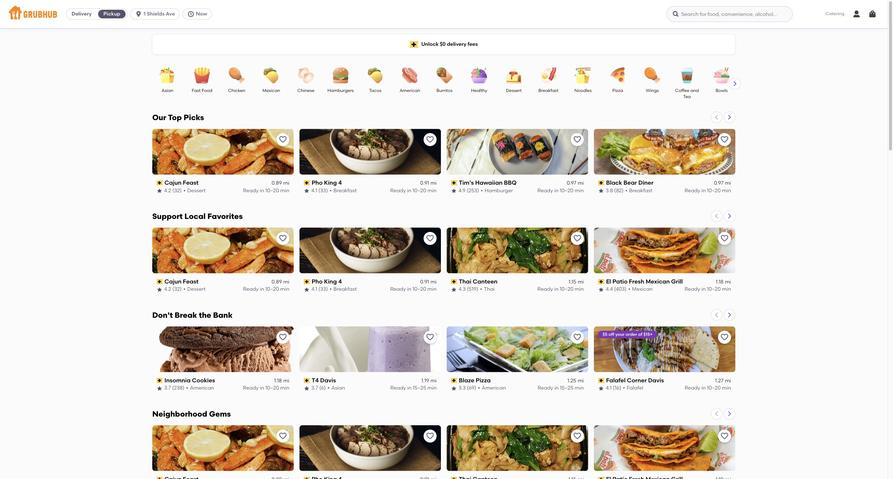 Task type: locate. For each thing, give the bounding box(es) containing it.
don't break the bank
[[152, 311, 233, 320]]

1 vertical spatial 1.18
[[274, 378, 282, 384]]

pho for our top picks
[[312, 179, 323, 186]]

dessert for favorites
[[187, 286, 206, 293]]

1 cajun feast logo image from the top
[[152, 129, 294, 175]]

breakfast
[[539, 88, 559, 93], [334, 188, 357, 194], [629, 188, 653, 194], [334, 286, 357, 293]]

• dessert up don't break the bank
[[184, 286, 206, 293]]

burritos image
[[432, 68, 457, 83]]

• american
[[186, 385, 214, 391], [478, 385, 506, 391]]

ready in 15–25 min
[[391, 385, 437, 391], [538, 385, 584, 391]]

1 davis from the left
[[320, 377, 336, 384]]

bank
[[213, 311, 233, 320]]

0 horizontal spatial 0.97 mi
[[567, 180, 584, 186]]

1 0.91 from the top
[[420, 180, 429, 186]]

0 vertical spatial thai canteen logo image
[[447, 228, 588, 274]]

dessert
[[506, 88, 522, 93], [187, 188, 206, 194], [187, 286, 206, 293]]

bbq
[[504, 179, 517, 186]]

4.2 (32) up support on the top left of the page
[[164, 188, 182, 194]]

1 horizontal spatial 0.97
[[714, 180, 724, 186]]

2 0.91 from the top
[[420, 279, 429, 285]]

coffee and tea
[[676, 88, 699, 99]]

1 vertical spatial king
[[324, 278, 337, 285]]

1 • american from the left
[[186, 385, 214, 391]]

svg image inside 1 shields ave button
[[135, 10, 142, 18]]

1 cajun feast from the top
[[164, 179, 199, 186]]

10–20
[[265, 188, 279, 194], [413, 188, 426, 194], [560, 188, 574, 194], [707, 188, 721, 194], [265, 286, 279, 293], [413, 286, 426, 293], [560, 286, 574, 293], [707, 286, 721, 293], [265, 385, 279, 391], [707, 385, 721, 391]]

0.91 mi
[[420, 180, 437, 186], [420, 279, 437, 285]]

ready in 15–25 min for blaze pizza
[[538, 385, 584, 391]]

2 • american from the left
[[478, 385, 506, 391]]

1 pho king 4 from the top
[[312, 179, 342, 186]]

caret left icon image for favorites
[[714, 213, 720, 219]]

0 horizontal spatial 1.18
[[274, 378, 282, 384]]

(32) up support on the top left of the page
[[172, 188, 182, 194]]

star icon image for falafel corner davis logo
[[599, 386, 604, 391]]

1 horizontal spatial falafel
[[627, 385, 644, 391]]

save this restaurant image
[[573, 135, 582, 144], [279, 234, 287, 243], [573, 234, 582, 243], [279, 333, 287, 342], [721, 333, 729, 342], [721, 432, 729, 441]]

feast up local
[[183, 179, 199, 186]]

1 pho king 4  logo image from the top
[[300, 129, 441, 175]]

0 vertical spatial pho king 4
[[312, 179, 342, 186]]

american down cookies
[[190, 385, 214, 391]]

0.91 for picks
[[420, 180, 429, 186]]

1 vertical spatial 1.18 mi
[[274, 378, 290, 384]]

dessert down dessert image
[[506, 88, 522, 93]]

1 • dessert from the top
[[184, 188, 206, 194]]

4.2 (32)
[[164, 188, 182, 194], [164, 286, 182, 293]]

1 vertical spatial dessert
[[187, 188, 206, 194]]

1 15–25 from the left
[[413, 385, 426, 391]]

cajun for support
[[164, 278, 182, 285]]

fast food
[[192, 88, 212, 93]]

cajun feast for top
[[164, 179, 199, 186]]

1 el patio fresh mexican grill logo image from the top
[[594, 228, 736, 274]]

star icon image for support local favorites thai canteen logo
[[451, 287, 457, 293]]

2 feast from the top
[[183, 278, 199, 285]]

• dessert up local
[[184, 188, 206, 194]]

delivery
[[447, 41, 467, 47]]

15–25 down '1.19'
[[413, 385, 426, 391]]

cajun feast logo image
[[152, 129, 294, 175], [152, 228, 294, 274], [152, 425, 294, 471]]

svg image
[[853, 10, 861, 18], [135, 10, 142, 18]]

caret left icon image
[[714, 114, 720, 120], [714, 213, 720, 219], [714, 312, 720, 318], [714, 411, 720, 417]]

subscription pass image for blaze pizza
[[451, 378, 458, 383]]

1 vertical spatial 0.89 mi
[[272, 279, 290, 285]]

1 vertical spatial • dessert
[[184, 286, 206, 293]]

4.2 (32) up don't
[[164, 286, 182, 293]]

(32)
[[172, 188, 182, 194], [172, 286, 182, 293]]

3.7 for t4 davis
[[312, 385, 318, 391]]

1 vertical spatial 0.91
[[420, 279, 429, 285]]

• breakfast
[[330, 188, 357, 194], [626, 188, 653, 194], [330, 286, 357, 293]]

0 vertical spatial 0.91
[[420, 180, 429, 186]]

4.9 (253)
[[459, 188, 479, 194]]

0 horizontal spatial 1.18 mi
[[274, 378, 290, 384]]

asian
[[162, 88, 173, 93], [332, 385, 345, 391]]

2 pho king 4  logo image from the top
[[300, 228, 441, 274]]

king
[[324, 179, 337, 186], [324, 278, 337, 285]]

1.18 for insomnia cookies
[[274, 378, 282, 384]]

4.2 (32) for our
[[164, 188, 182, 194]]

cajun feast for local
[[164, 278, 199, 285]]

feast for top
[[183, 179, 199, 186]]

pizza up (69)
[[476, 377, 491, 384]]

asian right (6)
[[332, 385, 345, 391]]

1 king from the top
[[324, 179, 337, 186]]

subscription pass image
[[157, 181, 163, 186], [599, 181, 605, 186], [451, 279, 458, 285], [304, 378, 310, 383], [451, 378, 458, 383], [599, 378, 605, 383], [157, 477, 163, 479], [304, 477, 310, 479], [599, 477, 605, 479]]

1 4.1 (33) from the top
[[312, 188, 328, 194]]

3 cajun feast logo image from the top
[[152, 425, 294, 471]]

1 vertical spatial pho king 4  logo image
[[300, 228, 441, 274]]

4
[[338, 179, 342, 186], [338, 278, 342, 285]]

• american down blaze pizza
[[478, 385, 506, 391]]

0 vertical spatial 4.2
[[164, 188, 171, 194]]

0.89 mi for our top picks
[[272, 180, 290, 186]]

4.1
[[312, 188, 317, 194], [312, 286, 317, 293], [606, 385, 612, 391]]

mexican up the • mexican
[[646, 278, 670, 285]]

0 vertical spatial (32)
[[172, 188, 182, 194]]

2 thai canteen logo image from the top
[[447, 425, 588, 471]]

0 vertical spatial pizza
[[613, 88, 623, 93]]

(519)
[[467, 286, 478, 293]]

mexican down el patio fresh mexican grill
[[632, 286, 653, 293]]

t4 davis
[[312, 377, 336, 384]]

(253)
[[467, 188, 479, 194]]

0 vertical spatial 1.18 mi
[[716, 279, 731, 285]]

0 vertical spatial • dessert
[[184, 188, 206, 194]]

pickup
[[103, 11, 120, 17]]

0 horizontal spatial 15–25
[[413, 385, 426, 391]]

2 el patio fresh mexican grill logo image from the top
[[594, 425, 736, 471]]

0 vertical spatial 4.1
[[312, 188, 317, 194]]

2 vertical spatial pho king 4  logo image
[[300, 425, 441, 471]]

corner
[[627, 377, 647, 384]]

1 horizontal spatial pizza
[[613, 88, 623, 93]]

0.89
[[272, 180, 282, 186], [272, 279, 282, 285]]

el patio fresh mexican grill logo image
[[594, 228, 736, 274], [594, 425, 736, 471]]

canteen
[[473, 278, 498, 285]]

off
[[609, 332, 615, 337]]

1 4 from the top
[[338, 179, 342, 186]]

0 vertical spatial asian
[[162, 88, 173, 93]]

1 vertical spatial pho
[[312, 278, 323, 285]]

0 vertical spatial 0.89 mi
[[272, 180, 290, 186]]

2 4.2 (32) from the top
[[164, 286, 182, 293]]

2 4.2 from the top
[[164, 286, 171, 293]]

davis up (6)
[[320, 377, 336, 384]]

1 (32) from the top
[[172, 188, 182, 194]]

ready in 10–20 min for falafel corner davis logo
[[685, 385, 731, 391]]

patio
[[613, 278, 628, 285]]

1 thai canteen logo image from the top
[[447, 228, 588, 274]]

0 vertical spatial 4.1 (33)
[[312, 188, 328, 194]]

0 vertical spatial cajun feast
[[164, 179, 199, 186]]

4.2 up support on the top left of the page
[[164, 188, 171, 194]]

cajun up support on the top left of the page
[[164, 179, 182, 186]]

2 vertical spatial 4.1
[[606, 385, 612, 391]]

feast up don't break the bank
[[183, 278, 199, 285]]

king for support local favorites
[[324, 278, 337, 285]]

1 horizontal spatial asian
[[332, 385, 345, 391]]

1 vertical spatial cajun
[[164, 278, 182, 285]]

cajun up don't
[[164, 278, 182, 285]]

4.2 for support
[[164, 286, 171, 293]]

1 horizontal spatial ready in 15–25 min
[[538, 385, 584, 391]]

4.1 for our top picks
[[312, 188, 317, 194]]

0 horizontal spatial pizza
[[476, 377, 491, 384]]

mexican
[[263, 88, 280, 93], [646, 278, 670, 285], [632, 286, 653, 293]]

(238)
[[172, 385, 184, 391]]

2 0.89 from the top
[[272, 279, 282, 285]]

caret left icon image for picks
[[714, 114, 720, 120]]

0.97 for tim's hawaiian bbq
[[567, 180, 577, 186]]

hamburgers
[[328, 88, 354, 93]]

1 vertical spatial (32)
[[172, 286, 182, 293]]

(32) up break
[[172, 286, 182, 293]]

1 vertical spatial el patio fresh mexican grill logo image
[[594, 425, 736, 471]]

2 vertical spatial mexican
[[632, 286, 653, 293]]

black bear diner logo image
[[594, 129, 736, 175]]

0 horizontal spatial 0.97
[[567, 180, 577, 186]]

american down the american "image"
[[400, 88, 420, 93]]

1.19
[[422, 378, 429, 384]]

1 0.89 from the top
[[272, 180, 282, 186]]

• american down cookies
[[186, 385, 214, 391]]

1 horizontal spatial 15–25
[[560, 385, 574, 391]]

0 horizontal spatial thai
[[459, 278, 472, 285]]

Search for food, convenience, alcohol... search field
[[667, 6, 793, 22]]

1 0.97 from the left
[[567, 180, 577, 186]]

4.1 (16)
[[606, 385, 621, 391]]

falafel down falafel corner davis
[[627, 385, 644, 391]]

min
[[280, 188, 290, 194], [428, 188, 437, 194], [575, 188, 584, 194], [722, 188, 731, 194], [280, 286, 290, 293], [428, 286, 437, 293], [575, 286, 584, 293], [722, 286, 731, 293], [280, 385, 290, 391], [428, 385, 437, 391], [575, 385, 584, 391], [722, 385, 731, 391]]

(33)
[[319, 188, 328, 194], [319, 286, 328, 293]]

2 cajun feast from the top
[[164, 278, 199, 285]]

1 vertical spatial thai canteen logo image
[[447, 425, 588, 471]]

svg image left 1
[[135, 10, 142, 18]]

0 vertical spatial feast
[[183, 179, 199, 186]]

tim's hawaiian bbq
[[459, 179, 517, 186]]

1 vertical spatial (33)
[[319, 286, 328, 293]]

svg image
[[869, 10, 877, 18], [187, 10, 195, 18], [673, 10, 680, 18]]

1 vertical spatial mexican
[[646, 278, 670, 285]]

ready in 10–20 min for cajun feast logo associated with favorites
[[243, 286, 290, 293]]

1 vertical spatial pho king 4
[[312, 278, 342, 285]]

1 4.2 from the top
[[164, 188, 171, 194]]

4.3
[[459, 286, 466, 293]]

food
[[202, 88, 212, 93]]

blaze pizza logo image
[[447, 327, 588, 372]]

0 vertical spatial cajun
[[164, 179, 182, 186]]

thai up 4.3
[[459, 278, 472, 285]]

1 vertical spatial pizza
[[476, 377, 491, 384]]

svg image right catering button
[[853, 10, 861, 18]]

2 • dessert from the top
[[184, 286, 206, 293]]

in
[[260, 188, 264, 194], [407, 188, 412, 194], [554, 188, 559, 194], [702, 188, 706, 194], [260, 286, 264, 293], [407, 286, 412, 293], [554, 286, 559, 293], [702, 286, 706, 293], [260, 385, 264, 391], [407, 385, 412, 391], [555, 385, 559, 391], [702, 385, 706, 391]]

falafel up (16)
[[606, 377, 626, 384]]

1 horizontal spatial 3.7
[[312, 385, 318, 391]]

15–25
[[413, 385, 426, 391], [560, 385, 574, 391]]

2 vertical spatial cajun feast logo image
[[152, 425, 294, 471]]

0 vertical spatial pho king 4  logo image
[[300, 129, 441, 175]]

dessert up 'support local favorites'
[[187, 188, 206, 194]]

ready in 10–20 min for the el patio fresh mexican grill logo related to support local favorites
[[685, 286, 731, 293]]

now
[[196, 11, 207, 17]]

2 (33) from the top
[[319, 286, 328, 293]]

0 horizontal spatial svg image
[[135, 10, 142, 18]]

1 vertical spatial feast
[[183, 278, 199, 285]]

3.8 (82)
[[606, 188, 624, 194]]

black bear diner
[[606, 179, 654, 186]]

2 cajun from the top
[[164, 278, 182, 285]]

0 horizontal spatial svg image
[[187, 10, 195, 18]]

neighborhood
[[152, 410, 207, 419]]

1 0.89 mi from the top
[[272, 180, 290, 186]]

2 4.1 (33) from the top
[[312, 286, 328, 293]]

our top picks
[[152, 113, 204, 122]]

dessert up don't break the bank
[[187, 286, 206, 293]]

1 horizontal spatial 1.18 mi
[[716, 279, 731, 285]]

star icon image for blaze pizza logo in the bottom right of the page
[[451, 386, 457, 391]]

1 vertical spatial 4
[[338, 278, 342, 285]]

el
[[606, 278, 611, 285]]

healthy image
[[467, 68, 492, 83]]

0 vertical spatial el patio fresh mexican grill logo image
[[594, 228, 736, 274]]

1.18 mi
[[716, 279, 731, 285], [274, 378, 290, 384]]

1 horizontal spatial 0.97 mi
[[714, 180, 731, 186]]

mi
[[283, 180, 290, 186], [431, 180, 437, 186], [578, 180, 584, 186], [725, 180, 731, 186], [283, 279, 290, 285], [431, 279, 437, 285], [578, 279, 584, 285], [725, 279, 731, 285], [283, 378, 290, 384], [431, 378, 437, 384], [578, 378, 584, 384], [725, 378, 731, 384]]

el patio fresh mexican grill
[[606, 278, 683, 285]]

4.1 for support local favorites
[[312, 286, 317, 293]]

2 0.89 mi from the top
[[272, 279, 290, 285]]

0 horizontal spatial • american
[[186, 385, 214, 391]]

• dessert for picks
[[184, 188, 206, 194]]

• breakfast for our top picks
[[330, 188, 357, 194]]

0.97
[[567, 180, 577, 186], [714, 180, 724, 186]]

2 15–25 from the left
[[560, 385, 574, 391]]

1 cajun from the top
[[164, 179, 182, 186]]

1 horizontal spatial thai
[[484, 286, 495, 293]]

tim's hawaiian bbq logo image
[[447, 129, 588, 175]]

• american for cookies
[[186, 385, 214, 391]]

1 0.97 mi from the left
[[567, 180, 584, 186]]

1.19 mi
[[422, 378, 437, 384]]

2 cajun feast logo image from the top
[[152, 228, 294, 274]]

ready in 15–25 min down 1.25
[[538, 385, 584, 391]]

fast food image
[[190, 68, 215, 83]]

favorites
[[208, 212, 243, 221]]

2 vertical spatial dessert
[[187, 286, 206, 293]]

2 king from the top
[[324, 278, 337, 285]]

0 vertical spatial 1.18
[[716, 279, 724, 285]]

pho
[[312, 179, 323, 186], [312, 278, 323, 285]]

davis right 'corner'
[[648, 377, 664, 384]]

1 feast from the top
[[183, 179, 199, 186]]

2 0.97 mi from the left
[[714, 180, 731, 186]]

0 vertical spatial 0.89
[[272, 180, 282, 186]]

local
[[185, 212, 206, 221]]

1 vertical spatial 4.1 (33)
[[312, 286, 328, 293]]

1 vertical spatial thai
[[484, 286, 495, 293]]

(6)
[[319, 385, 326, 391]]

0 horizontal spatial 3.7
[[164, 385, 171, 391]]

american image
[[397, 68, 423, 83]]

1 horizontal spatial american
[[400, 88, 420, 93]]

mexican down "mexican" image
[[263, 88, 280, 93]]

thai down canteen
[[484, 286, 495, 293]]

0 vertical spatial king
[[324, 179, 337, 186]]

1 vertical spatial 0.89
[[272, 279, 282, 285]]

0 horizontal spatial asian
[[162, 88, 173, 93]]

noodles
[[575, 88, 592, 93]]

2 pho king 4 from the top
[[312, 278, 342, 285]]

• dessert
[[184, 188, 206, 194], [184, 286, 206, 293]]

asian down the asian image
[[162, 88, 173, 93]]

ready in 10–20 min for cajun feast logo related to picks
[[243, 188, 290, 194]]

chinese image
[[293, 68, 319, 83]]

1 horizontal spatial davis
[[648, 377, 664, 384]]

caret right icon image for picks
[[727, 114, 733, 120]]

star icon image for the el patio fresh mexican grill logo related to support local favorites
[[599, 287, 604, 293]]

1 vertical spatial 4.2 (32)
[[164, 286, 182, 293]]

• hamburger
[[481, 188, 513, 194]]

2 0.97 from the left
[[714, 180, 724, 186]]

0 vertical spatial (33)
[[319, 188, 328, 194]]

2 horizontal spatial svg image
[[869, 10, 877, 18]]

1 vertical spatial cajun feast
[[164, 278, 199, 285]]

caret right icon image
[[732, 81, 738, 87], [727, 114, 733, 120], [727, 213, 733, 219], [727, 312, 733, 318], [727, 411, 733, 417]]

tacos
[[369, 88, 382, 93]]

falafel
[[606, 377, 626, 384], [627, 385, 644, 391]]

2 pho from the top
[[312, 278, 323, 285]]

noodles image
[[571, 68, 596, 83]]

el patio fresh mexican grill logo image for support local favorites
[[594, 228, 736, 274]]

1 4.2 (32) from the top
[[164, 188, 182, 194]]

t4 davis logo image
[[300, 327, 441, 372]]

feast
[[183, 179, 199, 186], [183, 278, 199, 285]]

0.97 mi
[[567, 180, 584, 186], [714, 180, 731, 186]]

coffee and tea image
[[675, 68, 700, 83]]

mexican image
[[259, 68, 284, 83]]

star icon image
[[157, 188, 162, 194], [304, 188, 310, 194], [451, 188, 457, 194], [599, 188, 604, 194], [157, 287, 162, 293], [304, 287, 310, 293], [451, 287, 457, 293], [599, 287, 604, 293], [157, 386, 162, 391], [304, 386, 310, 391], [451, 386, 457, 391], [599, 386, 604, 391]]

0 vertical spatial 4
[[338, 179, 342, 186]]

american down blaze pizza
[[482, 385, 506, 391]]

1 vertical spatial asian
[[332, 385, 345, 391]]

star icon image for cajun feast logo related to picks
[[157, 188, 162, 194]]

2 0.91 mi from the top
[[420, 279, 437, 285]]

pizza
[[613, 88, 623, 93], [476, 377, 491, 384]]

ready in 15–25 min down '1.19'
[[391, 385, 437, 391]]

star icon image for the black bear diner logo
[[599, 188, 604, 194]]

1 ready in 15–25 min from the left
[[391, 385, 437, 391]]

3 caret left icon image from the top
[[714, 312, 720, 318]]

1.18 mi for el patio fresh mexican grill
[[716, 279, 731, 285]]

hamburgers image
[[328, 68, 353, 83]]

1 vertical spatial 0.91 mi
[[420, 279, 437, 285]]

save this restaurant image
[[279, 135, 287, 144], [426, 135, 435, 144], [721, 135, 729, 144], [426, 234, 435, 243], [721, 234, 729, 243], [426, 333, 435, 342], [573, 333, 582, 342], [279, 432, 287, 441], [426, 432, 435, 441], [573, 432, 582, 441]]

15–25 down 1.25
[[560, 385, 574, 391]]

1.18 for el patio fresh mexican grill
[[716, 279, 724, 285]]

0 vertical spatial falafel
[[606, 377, 626, 384]]

0 vertical spatial cajun feast logo image
[[152, 129, 294, 175]]

the
[[199, 311, 211, 320]]

healthy
[[471, 88, 488, 93]]

2 (32) from the top
[[172, 286, 182, 293]]

4.2 for our
[[164, 188, 171, 194]]

grill
[[671, 278, 683, 285]]

0.89 mi for support local favorites
[[272, 279, 290, 285]]

2 ready in 15–25 min from the left
[[538, 385, 584, 391]]

3.7 left (6)
[[312, 385, 318, 391]]

ready
[[243, 188, 259, 194], [390, 188, 406, 194], [538, 188, 553, 194], [685, 188, 701, 194], [243, 286, 259, 293], [390, 286, 406, 293], [538, 286, 553, 293], [685, 286, 701, 293], [243, 385, 259, 391], [391, 385, 406, 391], [538, 385, 553, 391], [685, 385, 701, 391]]

0 horizontal spatial american
[[190, 385, 214, 391]]

1 3.7 from the left
[[164, 385, 171, 391]]

1 0.91 mi from the top
[[420, 180, 437, 186]]

1 shields ave button
[[130, 8, 183, 20]]

star icon image for pho king 4  logo associated with favorites
[[304, 287, 310, 293]]

2 4 from the top
[[338, 278, 342, 285]]

pizza down pizza image
[[613, 88, 623, 93]]

asian image
[[155, 68, 180, 83]]

0 vertical spatial 0.91 mi
[[420, 180, 437, 186]]

3.3 (69)
[[459, 385, 476, 391]]

star icon image for cajun feast logo associated with favorites
[[157, 287, 162, 293]]

main navigation navigation
[[0, 0, 888, 28]]

0 vertical spatial pho
[[312, 179, 323, 186]]

0 horizontal spatial ready in 15–25 min
[[391, 385, 437, 391]]

pho king 4  logo image
[[300, 129, 441, 175], [300, 228, 441, 274], [300, 425, 441, 471]]

1 vertical spatial cajun feast logo image
[[152, 228, 294, 274]]

caret left icon image for the
[[714, 312, 720, 318]]

subscription pass image for cajun feast
[[157, 181, 163, 186]]

thai canteen logo image
[[447, 228, 588, 274], [447, 425, 588, 471]]

breakfast image
[[536, 68, 561, 83]]

1.18
[[716, 279, 724, 285], [274, 378, 282, 384]]

1 (33) from the top
[[319, 188, 328, 194]]

2 3.7 from the left
[[312, 385, 318, 391]]

• dessert for favorites
[[184, 286, 206, 293]]

(32) for top
[[172, 188, 182, 194]]

4.2 up don't
[[164, 286, 171, 293]]

3.7 left (238)
[[164, 385, 171, 391]]

2 caret left icon image from the top
[[714, 213, 720, 219]]

1 caret left icon image from the top
[[714, 114, 720, 120]]

1 pho from the top
[[312, 179, 323, 186]]

subscription pass image
[[304, 181, 310, 186], [451, 181, 458, 186], [157, 279, 163, 285], [304, 279, 310, 285], [599, 279, 605, 285], [157, 378, 163, 383], [451, 477, 458, 479]]

1.18 mi for insomnia cookies
[[274, 378, 290, 384]]

0 vertical spatial 4.2 (32)
[[164, 188, 182, 194]]

1 horizontal spatial 1.18
[[716, 279, 724, 285]]

0 horizontal spatial davis
[[320, 377, 336, 384]]

cajun
[[164, 179, 182, 186], [164, 278, 182, 285]]

thai canteen logo image for support local favorites
[[447, 228, 588, 274]]

1 horizontal spatial • american
[[478, 385, 506, 391]]

chicken image
[[224, 68, 249, 83]]

1 vertical spatial 4.2
[[164, 286, 171, 293]]

1 horizontal spatial svg image
[[673, 10, 680, 18]]

2 horizontal spatial american
[[482, 385, 506, 391]]

1 vertical spatial 4.1
[[312, 286, 317, 293]]



Task type: describe. For each thing, give the bounding box(es) containing it.
tim's
[[459, 179, 474, 186]]

0.89 for favorites
[[272, 279, 282, 285]]

falafel corner davis logo image
[[594, 327, 736, 372]]

bowls image
[[709, 68, 735, 83]]

1
[[144, 11, 146, 17]]

1.25
[[568, 378, 577, 384]]

blaze pizza
[[459, 377, 491, 384]]

1.15 mi
[[569, 279, 584, 285]]

pho king 4  logo image for favorites
[[300, 228, 441, 274]]

0.97 mi for black bear diner
[[714, 180, 731, 186]]

gems
[[209, 410, 231, 419]]

your
[[616, 332, 625, 337]]

save this restaurant image for tim's hawaiian bbq
[[573, 135, 582, 144]]

support
[[152, 212, 183, 221]]

grubhub plus flag logo image
[[410, 41, 419, 48]]

(82)
[[614, 188, 624, 194]]

ready in 10–20 min for the "insomnia cookies logo"
[[243, 385, 290, 391]]

0.91 mi for support local favorites
[[420, 279, 437, 285]]

chicken
[[228, 88, 245, 93]]

top
[[168, 113, 182, 122]]

(403)
[[614, 286, 627, 293]]

1.27 mi
[[715, 378, 731, 384]]

blaze
[[459, 377, 475, 384]]

star icon image for picks's pho king 4  logo
[[304, 188, 310, 194]]

3.7 (6)
[[312, 385, 326, 391]]

2 davis from the left
[[648, 377, 664, 384]]

of
[[638, 332, 643, 337]]

coffee
[[676, 88, 690, 93]]

our
[[152, 113, 166, 122]]

0.97 for black bear diner
[[714, 180, 724, 186]]

0.91 for favorites
[[420, 279, 429, 285]]

ready in 15–25 min for t4 davis
[[391, 385, 437, 391]]

falafel corner davis
[[606, 377, 664, 384]]

insomnia
[[164, 377, 191, 384]]

pho king 4  logo image for picks
[[300, 129, 441, 175]]

$5 off your order of $15+
[[603, 332, 653, 337]]

4 caret left icon image from the top
[[714, 411, 720, 417]]

chinese
[[298, 88, 315, 93]]

break
[[175, 311, 197, 320]]

• breakfast for support local favorites
[[330, 286, 357, 293]]

cookies
[[192, 377, 215, 384]]

bear
[[624, 179, 637, 186]]

ave
[[166, 11, 175, 17]]

subscription pass image for thai canteen
[[451, 279, 458, 285]]

order
[[626, 332, 637, 337]]

shields
[[147, 11, 165, 17]]

pho king 4 for our top picks
[[312, 179, 342, 186]]

3.7 (238)
[[164, 385, 184, 391]]

$0
[[440, 41, 446, 47]]

1.15
[[569, 279, 577, 285]]

pickup button
[[97, 8, 127, 20]]

(69)
[[467, 385, 476, 391]]

0.89 for picks
[[272, 180, 282, 186]]

don't
[[152, 311, 173, 320]]

cajun for our
[[164, 179, 182, 186]]

american for insomnia cookies
[[190, 385, 214, 391]]

king for our top picks
[[324, 179, 337, 186]]

unlock
[[422, 41, 439, 47]]

0 vertical spatial mexican
[[263, 88, 280, 93]]

thai canteen logo image for neighborhood gems
[[447, 425, 588, 471]]

cajun feast logo image for picks
[[152, 129, 294, 175]]

3.3
[[459, 385, 466, 391]]

1 horizontal spatial svg image
[[853, 10, 861, 18]]

catering
[[826, 11, 845, 16]]

save this restaurant image for insomnia cookies
[[279, 333, 287, 342]]

15–25 for t4 davis
[[413, 385, 426, 391]]

4 for our top picks
[[338, 179, 342, 186]]

1 vertical spatial falafel
[[627, 385, 644, 391]]

caret right icon image for favorites
[[727, 213, 733, 219]]

4.4 (403)
[[606, 286, 627, 293]]

• mexican
[[629, 286, 653, 293]]

subscription pass image for t4 davis
[[304, 378, 310, 383]]

0.91 mi for our top picks
[[420, 180, 437, 186]]

$5
[[603, 332, 608, 337]]

0 vertical spatial thai
[[459, 278, 472, 285]]

pho for support local favorites
[[312, 278, 323, 285]]

dessert for picks
[[187, 188, 206, 194]]

el patio fresh mexican grill logo image for neighborhood gems
[[594, 425, 736, 471]]

1.27
[[715, 378, 724, 384]]

subscription pass image for falafel corner davis
[[599, 378, 605, 383]]

dessert image
[[501, 68, 527, 83]]

• asian
[[328, 385, 345, 391]]

4.4
[[606, 286, 613, 293]]

save this restaurant image for cajun feast
[[279, 234, 287, 243]]

fresh
[[629, 278, 645, 285]]

3 pho king 4  logo image from the top
[[300, 425, 441, 471]]

4.1 (33) for support local favorites
[[312, 286, 328, 293]]

0.97 mi for tim's hawaiian bbq
[[567, 180, 584, 186]]

3.8
[[606, 188, 613, 194]]

hamburger
[[485, 188, 513, 194]]

4.2 (32) for support
[[164, 286, 182, 293]]

4.9
[[459, 188, 466, 194]]

• american for pizza
[[478, 385, 506, 391]]

wings
[[646, 88, 659, 93]]

star icon image for t4 davis logo at the bottom left
[[304, 386, 310, 391]]

ready in 10–20 min for the black bear diner logo
[[685, 188, 731, 194]]

3.7 for insomnia cookies
[[164, 385, 171, 391]]

burritos
[[437, 88, 453, 93]]

0 horizontal spatial falafel
[[606, 377, 626, 384]]

pho king 4 for support local favorites
[[312, 278, 342, 285]]

black
[[606, 179, 622, 186]]

thai canteen
[[459, 278, 498, 285]]

ready in 10–20 min for the "tim's hawaiian bbq logo"
[[538, 188, 584, 194]]

• thai
[[480, 286, 495, 293]]

star icon image for the "tim's hawaiian bbq logo"
[[451, 188, 457, 194]]

0 vertical spatial dessert
[[506, 88, 522, 93]]

4.1 (33) for our top picks
[[312, 188, 328, 194]]

1 shields ave
[[144, 11, 175, 17]]

4 for support local favorites
[[338, 278, 342, 285]]

diner
[[639, 179, 654, 186]]

american for blaze pizza
[[482, 385, 506, 391]]

ready in 10–20 min for support local favorites thai canteen logo
[[538, 286, 584, 293]]

15–25 for blaze pizza
[[560, 385, 574, 391]]

(33) for our top picks
[[319, 188, 328, 194]]

t4
[[312, 377, 319, 384]]

wings image
[[640, 68, 665, 83]]

svg image inside now button
[[187, 10, 195, 18]]

1.25 mi
[[568, 378, 584, 384]]

bowls
[[716, 88, 728, 93]]

• falafel
[[623, 385, 644, 391]]

now button
[[183, 8, 215, 20]]

feast for local
[[183, 278, 199, 285]]

catering button
[[821, 6, 850, 22]]

(16)
[[613, 385, 621, 391]]

tea
[[684, 94, 691, 99]]

save this restaurant image for thai canteen
[[573, 234, 582, 243]]

star icon image for the "insomnia cookies logo"
[[157, 386, 162, 391]]

tacos image
[[363, 68, 388, 83]]

$15+
[[644, 332, 653, 337]]

subscription pass image for black bear diner
[[599, 181, 605, 186]]

caret right icon image for the
[[727, 312, 733, 318]]

insomnia cookies
[[164, 377, 215, 384]]

delivery
[[72, 11, 92, 17]]

(33) for support local favorites
[[319, 286, 328, 293]]

insomnia cookies logo image
[[152, 327, 294, 372]]

fees
[[468, 41, 478, 47]]

support local favorites
[[152, 212, 243, 221]]

neighborhood gems
[[152, 410, 231, 419]]

unlock $0 delivery fees
[[422, 41, 478, 47]]

picks
[[184, 113, 204, 122]]

cajun feast logo image for favorites
[[152, 228, 294, 274]]

(32) for local
[[172, 286, 182, 293]]

hawaiian
[[475, 179, 503, 186]]

pizza image
[[605, 68, 631, 83]]



Task type: vqa. For each thing, say whether or not it's contained in the screenshot.


